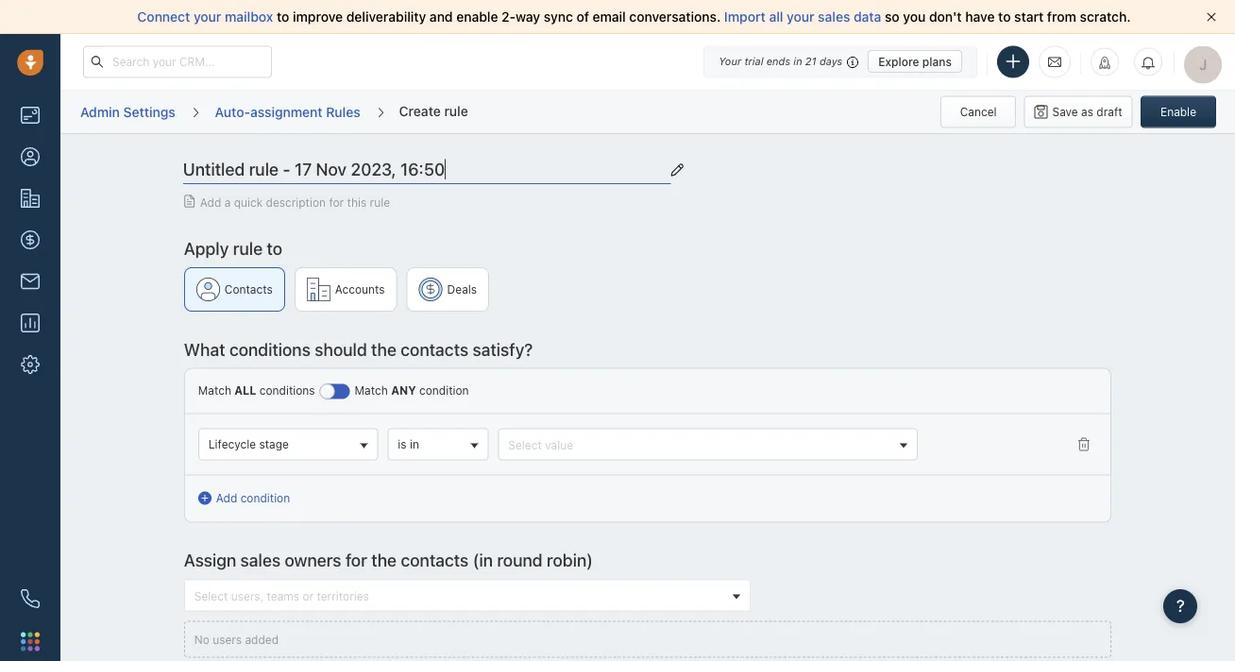 Task type: locate. For each thing, give the bounding box(es) containing it.
match for match any condition
[[355, 384, 388, 397]]

enable
[[457, 9, 498, 25]]

enable
[[1161, 105, 1197, 119]]

2 horizontal spatial rule
[[445, 103, 468, 118]]

settings
[[123, 104, 175, 119]]

no
[[194, 633, 210, 646]]

is in
[[398, 438, 419, 451]]

2 vertical spatial rule
[[233, 238, 263, 258]]

condition
[[420, 384, 469, 397], [241, 492, 290, 505]]

phone element
[[11, 580, 49, 618]]

1 horizontal spatial for
[[346, 551, 367, 571]]

1 vertical spatial contacts
[[401, 551, 469, 571]]

the right 'owners'
[[372, 551, 397, 571]]

(in
[[473, 551, 493, 571]]

1 vertical spatial add
[[216, 492, 237, 505]]

0 horizontal spatial condition
[[241, 492, 290, 505]]

email
[[593, 9, 626, 25]]

1 horizontal spatial sales
[[818, 9, 851, 25]]

sales left data
[[818, 9, 851, 25]]

0 vertical spatial in
[[794, 55, 803, 68]]

2 match from the left
[[355, 384, 388, 397]]

the
[[371, 339, 397, 359], [372, 551, 397, 571]]

0 horizontal spatial rule
[[233, 238, 263, 258]]

your trial ends in 21 days
[[719, 55, 843, 68]]

contacts
[[225, 283, 273, 296]]

conditions right all
[[260, 384, 315, 397]]

explore plans
[[879, 55, 952, 68]]

apply
[[184, 238, 229, 258]]

Search your CRM... text field
[[83, 46, 272, 78]]

data
[[854, 9, 882, 25]]

scratch.
[[1081, 9, 1132, 25]]

conditions up match all conditions
[[230, 339, 311, 359]]

sales
[[818, 9, 851, 25], [241, 551, 281, 571]]

rule up contacts
[[233, 238, 263, 258]]

match left any
[[355, 384, 388, 397]]

condition down stage
[[241, 492, 290, 505]]

0 vertical spatial the
[[371, 339, 397, 359]]

trial
[[745, 55, 764, 68]]

Enter a name for this rule text field
[[183, 156, 671, 184]]

1 match from the left
[[198, 384, 231, 397]]

rule right the create
[[445, 103, 468, 118]]

1 vertical spatial the
[[372, 551, 397, 571]]

contacts
[[401, 339, 469, 359], [401, 551, 469, 571]]

0 vertical spatial rule
[[445, 103, 468, 118]]

this
[[347, 196, 367, 209]]

1 horizontal spatial in
[[794, 55, 803, 68]]

1 horizontal spatial match
[[355, 384, 388, 397]]

draft
[[1097, 105, 1123, 119]]

1 vertical spatial rule
[[370, 196, 390, 209]]

for right 'owners'
[[346, 551, 367, 571]]

should
[[315, 339, 367, 359]]

assign sales owners for the contacts (in round robin)
[[184, 551, 593, 571]]

0 horizontal spatial in
[[410, 438, 419, 451]]

1 contacts from the top
[[401, 339, 469, 359]]

0 horizontal spatial match
[[198, 384, 231, 397]]

1 vertical spatial sales
[[241, 551, 281, 571]]

add down lifecycle
[[216, 492, 237, 505]]

match
[[198, 384, 231, 397], [355, 384, 388, 397]]

1 horizontal spatial condition
[[420, 384, 469, 397]]

0 vertical spatial add
[[200, 196, 221, 209]]

admin settings link
[[79, 97, 176, 127]]

deals
[[447, 283, 477, 296]]

to up contacts
[[267, 238, 283, 258]]

0 vertical spatial for
[[329, 196, 344, 209]]

for
[[329, 196, 344, 209], [346, 551, 367, 571]]

assign
[[184, 551, 236, 571]]

the right the should
[[371, 339, 397, 359]]

0 vertical spatial contacts
[[401, 339, 469, 359]]

1 horizontal spatial your
[[787, 9, 815, 25]]

in inside is in button
[[410, 438, 419, 451]]

contacts up select users, teams or territories search box
[[401, 551, 469, 571]]

close image
[[1208, 12, 1217, 22]]

explore plans link
[[869, 50, 963, 73]]

match left all
[[198, 384, 231, 397]]

conditions
[[230, 339, 311, 359], [260, 384, 315, 397]]

to left start
[[999, 9, 1011, 25]]

connect your mailbox link
[[137, 9, 277, 25]]

in left 21
[[794, 55, 803, 68]]

so
[[885, 9, 900, 25]]

sales right assign
[[241, 551, 281, 571]]

way
[[516, 9, 541, 25]]

start
[[1015, 9, 1044, 25]]

your
[[194, 9, 221, 25], [787, 9, 815, 25]]

match for match all conditions
[[198, 384, 231, 397]]

0 horizontal spatial your
[[194, 9, 221, 25]]

you
[[904, 9, 926, 25]]

add left a
[[200, 196, 221, 209]]

contacts up match any condition
[[401, 339, 469, 359]]

lifecycle stage
[[209, 438, 289, 451]]

for left this
[[329, 196, 344, 209]]

mailbox
[[225, 9, 273, 25]]

save as draft button
[[1025, 96, 1133, 128]]

don't
[[930, 9, 962, 25]]

your right all
[[787, 9, 815, 25]]

improve
[[293, 9, 343, 25]]

rule right this
[[370, 196, 390, 209]]

owners
[[285, 551, 342, 571]]

rule
[[445, 103, 468, 118], [370, 196, 390, 209], [233, 238, 263, 258]]

in right is
[[410, 438, 419, 451]]

connect your mailbox to improve deliverability and enable 2-way sync of email conversations. import all your sales data so you don't have to start from scratch.
[[137, 9, 1132, 25]]

1 vertical spatial condition
[[241, 492, 290, 505]]

rule for create rule
[[445, 103, 468, 118]]

accounts link
[[295, 267, 397, 312]]

condition right any
[[420, 384, 469, 397]]

match any condition
[[355, 384, 469, 397]]

ends
[[767, 55, 791, 68]]

0 vertical spatial condition
[[420, 384, 469, 397]]

lifecycle
[[209, 438, 256, 451]]

cancel button
[[941, 96, 1017, 128]]

to
[[277, 9, 289, 25], [999, 9, 1011, 25], [267, 238, 283, 258]]

1 vertical spatial in
[[410, 438, 419, 451]]

add
[[200, 196, 221, 209], [216, 492, 237, 505]]

0 vertical spatial conditions
[[230, 339, 311, 359]]

explore
[[879, 55, 920, 68]]

what
[[184, 339, 225, 359]]

round
[[497, 551, 543, 571]]

0 horizontal spatial for
[[329, 196, 344, 209]]

your left mailbox
[[194, 9, 221, 25]]

1 vertical spatial for
[[346, 551, 367, 571]]



Task type: vqa. For each thing, say whether or not it's contained in the screenshot.
first "on"
no



Task type: describe. For each thing, give the bounding box(es) containing it.
auto-
[[215, 104, 250, 119]]

lifecycle stage button
[[198, 429, 378, 461]]

1 the from the top
[[371, 339, 397, 359]]

add condition
[[216, 492, 290, 505]]

quick
[[234, 196, 263, 209]]

as
[[1082, 105, 1094, 119]]

rules
[[326, 104, 361, 119]]

admin settings
[[80, 104, 175, 119]]

add a quick description for this rule
[[200, 196, 390, 209]]

Select value search field
[[504, 435, 894, 455]]

is in button
[[388, 429, 489, 461]]

freshworks switcher image
[[21, 632, 40, 651]]

what conditions should the contacts satisfy?
[[184, 339, 533, 359]]

description
[[266, 196, 326, 209]]

2 the from the top
[[372, 551, 397, 571]]

stage
[[259, 438, 289, 451]]

admin
[[80, 104, 120, 119]]

satisfy?
[[473, 339, 533, 359]]

plans
[[923, 55, 952, 68]]

2-
[[502, 9, 516, 25]]

conversations.
[[630, 9, 721, 25]]

have
[[966, 9, 995, 25]]

add for add condition
[[216, 492, 237, 505]]

accounts
[[335, 283, 385, 296]]

days
[[820, 55, 843, 68]]

connect
[[137, 9, 190, 25]]

all
[[770, 9, 784, 25]]

deals link
[[407, 267, 490, 312]]

is
[[398, 438, 407, 451]]

assignment
[[250, 104, 323, 119]]

2 your from the left
[[787, 9, 815, 25]]

and
[[430, 9, 453, 25]]

cancel
[[961, 105, 997, 119]]

import
[[725, 9, 766, 25]]

phone image
[[21, 590, 40, 608]]

condition inside add condition link
[[241, 492, 290, 505]]

create rule
[[399, 103, 468, 118]]

auto-assignment rules link
[[214, 97, 362, 127]]

enable button
[[1141, 96, 1217, 128]]

2 contacts from the top
[[401, 551, 469, 571]]

robin)
[[547, 551, 593, 571]]

contacts link
[[184, 267, 285, 312]]

users
[[213, 633, 242, 646]]

match all conditions
[[198, 384, 315, 397]]

added
[[245, 633, 279, 646]]

from
[[1048, 9, 1077, 25]]

1 your from the left
[[194, 9, 221, 25]]

of
[[577, 9, 589, 25]]

your
[[719, 55, 742, 68]]

save as draft
[[1053, 105, 1123, 119]]

apply rule to
[[184, 238, 283, 258]]

1 vertical spatial conditions
[[260, 384, 315, 397]]

21
[[806, 55, 817, 68]]

save
[[1053, 105, 1079, 119]]

all
[[235, 384, 256, 397]]

0 vertical spatial sales
[[818, 9, 851, 25]]

what's new image
[[1099, 56, 1112, 69]]

add condition link
[[198, 490, 290, 507]]

a
[[225, 196, 231, 209]]

deliverability
[[347, 9, 426, 25]]

any
[[391, 384, 416, 397]]

to right mailbox
[[277, 9, 289, 25]]

auto-assignment rules
[[215, 104, 361, 119]]

sync
[[544, 9, 573, 25]]

send email image
[[1049, 54, 1062, 70]]

no users added
[[194, 633, 279, 646]]

create
[[399, 103, 441, 118]]

0 horizontal spatial sales
[[241, 551, 281, 571]]

rule for apply rule to
[[233, 238, 263, 258]]

Select users, teams or territories search field
[[190, 586, 726, 606]]

import all your sales data link
[[725, 9, 885, 25]]

1 horizontal spatial rule
[[370, 196, 390, 209]]

add for add a quick description for this rule
[[200, 196, 221, 209]]



